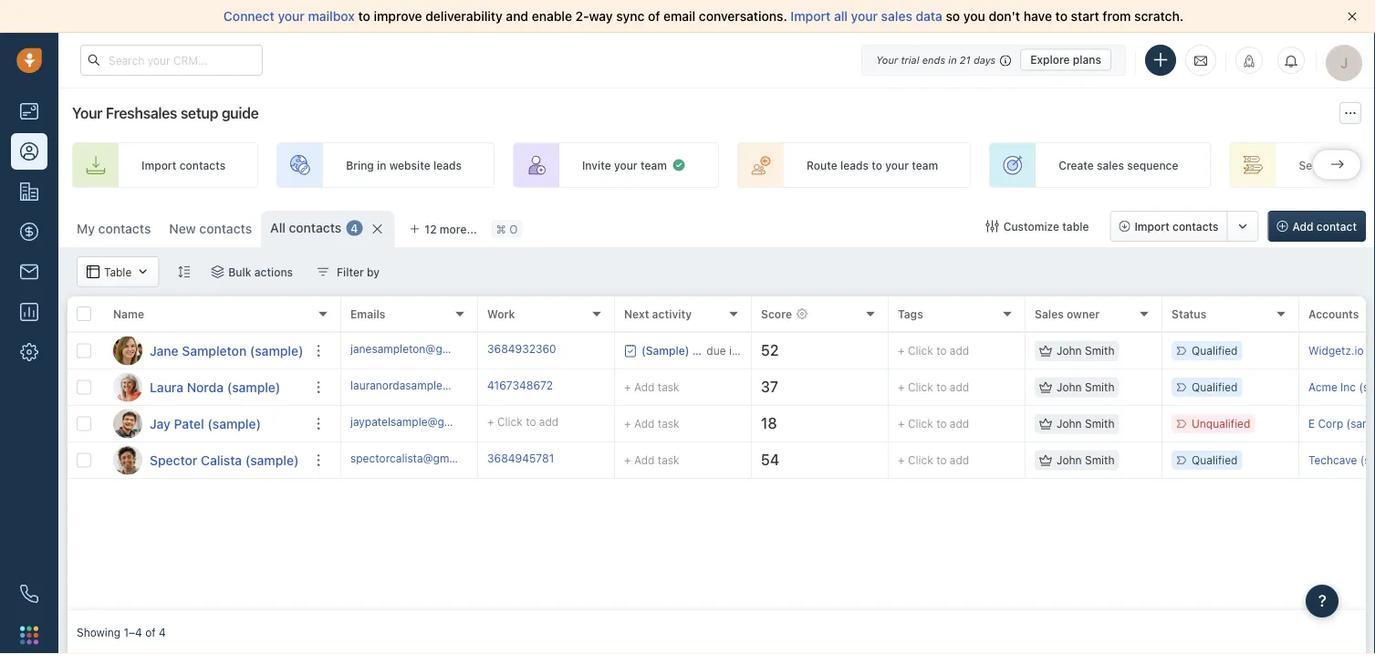 Task type: locate. For each thing, give the bounding box(es) containing it.
owner
[[1067, 308, 1100, 320]]

Search your CRM... text field
[[80, 45, 263, 76]]

(sample) for spector calista (sample)
[[245, 453, 299, 468]]

your left trial
[[876, 54, 898, 66]]

3 john smith from the top
[[1057, 418, 1115, 430]]

container_wx8msf4aqz5i3rn1 image
[[672, 158, 686, 173], [987, 220, 999, 233], [136, 266, 149, 278], [211, 266, 224, 278], [317, 266, 330, 278], [1040, 345, 1053, 357], [1040, 381, 1053, 394], [1040, 418, 1053, 430], [1040, 454, 1053, 467]]

2 vertical spatial qualified
[[1192, 454, 1238, 467]]

(sample) inside spector calista (sample) link
[[245, 453, 299, 468]]

2 smith from the top
[[1085, 381, 1115, 394]]

john smith for 54
[[1057, 454, 1115, 467]]

your
[[876, 54, 898, 66], [72, 105, 102, 122]]

(sample) inside jay patel (sample) link
[[208, 416, 261, 431]]

2 vertical spatial import
[[1135, 220, 1170, 233]]

(s
[[1367, 345, 1376, 357]]

12 more... button
[[399, 216, 487, 242]]

+ click to add for 18
[[898, 418, 970, 430]]

j image left jane
[[113, 336, 142, 366]]

bulk actions button
[[199, 257, 305, 288]]

4 up 'filter by' at left
[[351, 222, 358, 235]]

import contacts button
[[1110, 211, 1228, 242]]

(sample) right "sampleton"
[[250, 343, 303, 358]]

add for 18
[[950, 418, 970, 430]]

spector
[[150, 453, 197, 468]]

2 row group from the left
[[341, 333, 1376, 479]]

3 task from the top
[[658, 454, 680, 467]]

j image left jay
[[113, 409, 142, 439]]

0 vertical spatial container_wx8msf4aqz5i3rn1 image
[[87, 266, 100, 278]]

j image
[[113, 336, 142, 366], [113, 409, 142, 439]]

0 horizontal spatial in
[[377, 159, 387, 172]]

4 smith from the top
[[1085, 454, 1115, 467]]

⌘
[[496, 223, 506, 235]]

0 horizontal spatial your
[[72, 105, 102, 122]]

techcave (sa
[[1309, 454, 1376, 467]]

3 john from the top
[[1057, 418, 1082, 430]]

1 row group from the left
[[68, 333, 341, 479]]

1 vertical spatial qualified
[[1192, 381, 1238, 394]]

0 horizontal spatial of
[[145, 626, 156, 639]]

2 j image from the top
[[113, 409, 142, 439]]

1 vertical spatial j image
[[113, 409, 142, 439]]

import down your freshsales setup guide
[[141, 159, 177, 172]]

contacts inside button
[[1173, 220, 1219, 233]]

4 + click to add from the top
[[898, 454, 970, 467]]

contacts down sequence
[[1173, 220, 1219, 233]]

(sample) down jane sampleton (sample) link
[[227, 380, 281, 395]]

more...
[[440, 223, 477, 236]]

1 vertical spatial container_wx8msf4aqz5i3rn1 image
[[624, 345, 637, 357]]

1 horizontal spatial container_wx8msf4aqz5i3rn1 image
[[624, 345, 637, 357]]

all
[[270, 220, 286, 236]]

email image
[[1195, 53, 1208, 68]]

1 horizontal spatial leads
[[841, 159, 869, 172]]

john for 18
[[1057, 418, 1082, 430]]

4 inside the all contacts 4
[[351, 222, 358, 235]]

1 horizontal spatial team
[[912, 159, 939, 172]]

0 vertical spatial task
[[658, 381, 680, 394]]

(sample) right calista
[[245, 453, 299, 468]]

1 vertical spatial + add task
[[624, 418, 680, 430]]

1 + click to add from the top
[[898, 345, 970, 357]]

import contacts down setup
[[141, 159, 226, 172]]

import contacts down sequence
[[1135, 220, 1219, 233]]

sales left data
[[882, 9, 913, 24]]

widgetz.io (s
[[1309, 345, 1376, 357]]

0 horizontal spatial import
[[141, 159, 177, 172]]

0 vertical spatial j image
[[113, 336, 142, 366]]

close image
[[1348, 12, 1357, 21]]

norda
[[187, 380, 224, 395]]

import contacts for import contacts link
[[141, 159, 226, 172]]

container_wx8msf4aqz5i3rn1 image inside bulk actions 'button'
[[211, 266, 224, 278]]

1 horizontal spatial sales
[[1097, 159, 1125, 172]]

data
[[916, 9, 943, 24]]

2 vertical spatial task
[[658, 454, 680, 467]]

of right sync
[[648, 9, 660, 24]]

+ click to add
[[898, 345, 970, 357], [898, 381, 970, 394], [898, 418, 970, 430], [898, 454, 970, 467]]

spectorcalista@gmail.com 3684945781
[[351, 452, 554, 465]]

grid
[[68, 297, 1376, 611]]

mailbox
[[308, 9, 355, 24]]

row group containing 52
[[341, 333, 1376, 479]]

row group containing jane sampleton (sample)
[[68, 333, 341, 479]]

add for 54
[[950, 454, 970, 467]]

2 task from the top
[[658, 418, 680, 430]]

0 vertical spatial + add task
[[624, 381, 680, 394]]

row group
[[68, 333, 341, 479], [341, 333, 1376, 479]]

(sa
[[1361, 454, 1376, 467]]

1 vertical spatial import
[[141, 159, 177, 172]]

press space to select this row. row
[[68, 333, 341, 370], [341, 333, 1376, 370], [68, 370, 341, 406], [341, 370, 1376, 406], [68, 406, 341, 443], [341, 406, 1376, 443], [68, 443, 341, 479], [341, 443, 1376, 479]]

create sales sequence
[[1059, 159, 1179, 172]]

container_wx8msf4aqz5i3rn1 image inside table popup button
[[136, 266, 149, 278]]

add inside "button"
[[1293, 220, 1314, 233]]

customize table button
[[975, 211, 1101, 242]]

contacts right all on the left of the page
[[289, 220, 342, 236]]

1 horizontal spatial 4
[[351, 222, 358, 235]]

in
[[949, 54, 957, 66], [377, 159, 387, 172]]

0 vertical spatial 4
[[351, 222, 358, 235]]

showing
[[77, 626, 121, 639]]

filter by
[[337, 266, 380, 278]]

(sample) for laura norda (sample)
[[227, 380, 281, 395]]

(sample) inside the laura norda (sample) link
[[227, 380, 281, 395]]

leads right route
[[841, 159, 869, 172]]

e corp (samp link
[[1309, 418, 1376, 430]]

conversations.
[[699, 9, 788, 24]]

2 john smith from the top
[[1057, 381, 1115, 394]]

4 right 1–4
[[159, 626, 166, 639]]

john for 37
[[1057, 381, 1082, 394]]

2 + add task from the top
[[624, 418, 680, 430]]

0 vertical spatial qualified
[[1192, 345, 1238, 357]]

2 vertical spatial + add task
[[624, 454, 680, 467]]

0 vertical spatial in
[[949, 54, 957, 66]]

3684932360 link
[[487, 341, 557, 361]]

your left freshsales
[[72, 105, 102, 122]]

0 vertical spatial import contacts
[[141, 159, 226, 172]]

qualified down unqualified
[[1192, 454, 1238, 467]]

1 vertical spatial your
[[72, 105, 102, 122]]

0 horizontal spatial import contacts
[[141, 159, 226, 172]]

press space to select this row. row containing spector calista (sample)
[[68, 443, 341, 479]]

2-
[[576, 9, 589, 24]]

+ click to add for 54
[[898, 454, 970, 467]]

qualified
[[1192, 345, 1238, 357], [1192, 381, 1238, 394], [1192, 454, 1238, 467]]

guide
[[222, 105, 259, 122]]

techcave
[[1309, 454, 1358, 467]]

import inside button
[[1135, 220, 1170, 233]]

+ click to add for 37
[[898, 381, 970, 394]]

1 john from the top
[[1057, 345, 1082, 357]]

1 john smith from the top
[[1057, 345, 1115, 357]]

2 qualified from the top
[[1192, 381, 1238, 394]]

2 leads from the left
[[841, 159, 869, 172]]

3684945781 link
[[487, 451, 554, 470]]

press space to select this row. row containing 52
[[341, 333, 1376, 370]]

1 vertical spatial import contacts
[[1135, 220, 1219, 233]]

container_wx8msf4aqz5i3rn1 image left table
[[87, 266, 100, 278]]

1 horizontal spatial in
[[949, 54, 957, 66]]

0 horizontal spatial team
[[641, 159, 667, 172]]

j image for jay patel (sample)
[[113, 409, 142, 439]]

1 horizontal spatial of
[[648, 9, 660, 24]]

2 + click to add from the top
[[898, 381, 970, 394]]

add for 37
[[634, 381, 655, 394]]

set up your sal
[[1299, 159, 1376, 172]]

janesampleton@gmail.com link
[[351, 341, 489, 361]]

1 task from the top
[[658, 381, 680, 394]]

press space to select this row. row containing 18
[[341, 406, 1376, 443]]

4167348672 link
[[487, 378, 553, 397]]

e
[[1309, 418, 1316, 430]]

1 horizontal spatial import contacts
[[1135, 220, 1219, 233]]

s image
[[113, 446, 142, 475]]

table
[[104, 266, 132, 278]]

techcave (sa link
[[1309, 454, 1376, 467]]

container_wx8msf4aqz5i3rn1 image
[[87, 266, 100, 278], [624, 345, 637, 357]]

12
[[425, 223, 437, 236]]

1 horizontal spatial your
[[876, 54, 898, 66]]

qualified up unqualified
[[1192, 381, 1238, 394]]

laura norda (sample) link
[[150, 378, 281, 397]]

1 vertical spatial task
[[658, 418, 680, 430]]

click
[[908, 345, 934, 357], [908, 381, 934, 394], [497, 416, 523, 428], [908, 418, 934, 430], [908, 454, 934, 467]]

1 vertical spatial of
[[145, 626, 156, 639]]

import down sequence
[[1135, 220, 1170, 233]]

your left sal
[[1336, 159, 1360, 172]]

import
[[791, 9, 831, 24], [141, 159, 177, 172], [1135, 220, 1170, 233]]

customize table
[[1004, 220, 1089, 233]]

0 vertical spatial your
[[876, 54, 898, 66]]

contacts
[[180, 159, 226, 172], [1173, 220, 1219, 233], [289, 220, 342, 236], [98, 221, 151, 236], [199, 221, 252, 236]]

bring in website leads link
[[277, 142, 495, 188]]

3 + click to add from the top
[[898, 418, 970, 430]]

1 j image from the top
[[113, 336, 142, 366]]

new contacts button
[[160, 211, 261, 247], [169, 221, 252, 236]]

2 john from the top
[[1057, 381, 1082, 394]]

j image for jane sampleton (sample)
[[113, 336, 142, 366]]

qualified for 54
[[1192, 454, 1238, 467]]

container_wx8msf4aqz5i3rn1 image down next
[[624, 345, 637, 357]]

2 horizontal spatial import
[[1135, 220, 1170, 233]]

3 + add task from the top
[[624, 454, 680, 467]]

import contacts inside button
[[1135, 220, 1219, 233]]

improve
[[374, 9, 422, 24]]

(sample) inside jane sampleton (sample) link
[[250, 343, 303, 358]]

john for 54
[[1057, 454, 1082, 467]]

1 qualified from the top
[[1192, 345, 1238, 357]]

37
[[761, 378, 779, 396]]

import for import contacts link
[[141, 159, 177, 172]]

import left all at the right of the page
[[791, 9, 831, 24]]

start
[[1071, 9, 1100, 24]]

sequence
[[1128, 159, 1179, 172]]

grid containing 52
[[68, 297, 1376, 611]]

0 vertical spatial import
[[791, 9, 831, 24]]

your right all at the right of the page
[[851, 9, 878, 24]]

john smith for 37
[[1057, 381, 1115, 394]]

acme inc (sam
[[1309, 381, 1376, 394]]

4
[[351, 222, 358, 235], [159, 626, 166, 639]]

0 vertical spatial of
[[648, 9, 660, 24]]

54
[[761, 451, 780, 469]]

+ add task for 37
[[624, 381, 680, 394]]

so
[[946, 9, 961, 24]]

(sample) up spector calista (sample)
[[208, 416, 261, 431]]

actions
[[254, 266, 293, 278]]

of right 1–4
[[145, 626, 156, 639]]

spectorcalista@gmail.com
[[351, 452, 486, 465]]

in left 21
[[949, 54, 957, 66]]

3 smith from the top
[[1085, 418, 1115, 430]]

0 vertical spatial sales
[[882, 9, 913, 24]]

way
[[589, 9, 613, 24]]

bulk actions
[[228, 266, 293, 278]]

container_wx8msf4aqz5i3rn1 image inside filter by button
[[317, 266, 330, 278]]

o
[[510, 223, 518, 235]]

to
[[358, 9, 371, 24], [1056, 9, 1068, 24], [872, 159, 883, 172], [937, 345, 947, 357], [937, 381, 947, 394], [526, 416, 536, 428], [937, 418, 947, 430], [937, 454, 947, 467]]

1 smith from the top
[[1085, 345, 1115, 357]]

3 qualified from the top
[[1192, 454, 1238, 467]]

new contacts
[[169, 221, 252, 236]]

0 horizontal spatial leads
[[434, 159, 462, 172]]

qualified down status
[[1192, 345, 1238, 357]]

in right bring
[[377, 159, 387, 172]]

john for 52
[[1057, 345, 1082, 357]]

up
[[1320, 159, 1333, 172]]

1 vertical spatial 4
[[159, 626, 166, 639]]

sales right create
[[1097, 159, 1125, 172]]

your freshsales setup guide
[[72, 105, 259, 122]]

set
[[1299, 159, 1317, 172]]

your trial ends in 21 days
[[876, 54, 996, 66]]

jaypatelsample@gmail.com + click to add
[[351, 416, 559, 428]]

route leads to your team
[[807, 159, 939, 172]]

widgetz.io
[[1309, 345, 1364, 357]]

leads right website
[[434, 159, 462, 172]]

have
[[1024, 9, 1053, 24]]

3684932360
[[487, 343, 557, 355]]

janesampleton@gmail.com 3684932360
[[351, 343, 557, 355]]

0 horizontal spatial container_wx8msf4aqz5i3rn1 image
[[87, 266, 100, 278]]

all contacts 4
[[270, 220, 358, 236]]

3684945781
[[487, 452, 554, 465]]

smith for 54
[[1085, 454, 1115, 467]]

click for 52
[[908, 345, 934, 357]]

add
[[950, 345, 970, 357], [950, 381, 970, 394], [539, 416, 559, 428], [950, 418, 970, 430], [950, 454, 970, 467]]

task for 18
[[658, 418, 680, 430]]

4 john smith from the top
[[1057, 454, 1115, 467]]

add for 37
[[950, 381, 970, 394]]

1 vertical spatial sales
[[1097, 159, 1125, 172]]

4 john from the top
[[1057, 454, 1082, 467]]

1 + add task from the top
[[624, 381, 680, 394]]

ends
[[923, 54, 946, 66]]



Task type: describe. For each thing, give the bounding box(es) containing it.
+ add task for 18
[[624, 418, 680, 430]]

accounts
[[1309, 308, 1359, 320]]

contacts right new
[[199, 221, 252, 236]]

import all your sales data link
[[791, 9, 946, 24]]

1 vertical spatial in
[[377, 159, 387, 172]]

contacts right my
[[98, 221, 151, 236]]

press space to select this row. row containing laura norda (sample)
[[68, 370, 341, 406]]

contacts down setup
[[180, 159, 226, 172]]

press space to select this row. row containing jay patel (sample)
[[68, 406, 341, 443]]

from
[[1103, 9, 1131, 24]]

phone image
[[20, 585, 38, 603]]

press space to select this row. row containing jane sampleton (sample)
[[68, 333, 341, 370]]

acme inc (sam link
[[1309, 381, 1376, 394]]

1 horizontal spatial import
[[791, 9, 831, 24]]

import for import contacts button
[[1135, 220, 1170, 233]]

emails
[[351, 308, 386, 320]]

filter
[[337, 266, 364, 278]]

showing 1–4 of 4
[[77, 626, 166, 639]]

calista
[[201, 453, 242, 468]]

setup
[[181, 105, 218, 122]]

add for 52
[[950, 345, 970, 357]]

add for 18
[[634, 418, 655, 430]]

laura norda (sample)
[[150, 380, 281, 395]]

next activity
[[624, 308, 692, 320]]

add contact
[[1293, 220, 1357, 233]]

freshsales
[[106, 105, 177, 122]]

freshworks switcher image
[[20, 626, 38, 645]]

+ add task for 54
[[624, 454, 680, 467]]

website
[[389, 159, 431, 172]]

john smith for 18
[[1057, 418, 1115, 430]]

sampleton
[[182, 343, 247, 358]]

import contacts for import contacts button
[[1135, 220, 1219, 233]]

container_wx8msf4aqz5i3rn1 image inside invite your team link
[[672, 158, 686, 173]]

widgetz.io (s link
[[1309, 345, 1376, 357]]

phone element
[[11, 576, 47, 613]]

route
[[807, 159, 838, 172]]

acme
[[1309, 381, 1338, 394]]

route leads to your team link
[[738, 142, 971, 188]]

1 leads from the left
[[434, 159, 462, 172]]

work
[[487, 308, 515, 320]]

add for 54
[[634, 454, 655, 467]]

(sam
[[1360, 381, 1376, 394]]

your right invite on the left top of the page
[[614, 159, 638, 172]]

connect
[[224, 9, 275, 24]]

task for 54
[[658, 454, 680, 467]]

name row
[[68, 297, 341, 333]]

container_wx8msf4aqz5i3rn1 image inside table popup button
[[87, 266, 100, 278]]

jay patel (sample)
[[150, 416, 261, 431]]

press space to select this row. row containing 37
[[341, 370, 1376, 406]]

inc
[[1341, 381, 1357, 394]]

table
[[1063, 220, 1089, 233]]

invite
[[582, 159, 611, 172]]

lauranordasample@gmail.com
[[351, 379, 506, 392]]

2 team from the left
[[912, 159, 939, 172]]

spector calista (sample) link
[[150, 451, 299, 470]]

⌘ o
[[496, 223, 518, 235]]

+ click to add for 52
[[898, 345, 970, 357]]

l image
[[113, 373, 142, 402]]

12 more...
[[425, 223, 477, 236]]

4167348672
[[487, 379, 553, 392]]

sales
[[1035, 308, 1064, 320]]

sync
[[616, 9, 645, 24]]

21
[[960, 54, 971, 66]]

click for 18
[[908, 418, 934, 430]]

tags
[[898, 308, 924, 320]]

qualified for 37
[[1192, 381, 1238, 394]]

jane sampleton (sample) link
[[150, 342, 303, 360]]

set up your sal link
[[1230, 142, 1376, 188]]

e corp (samp
[[1309, 418, 1376, 430]]

activity
[[652, 308, 692, 320]]

my contacts
[[77, 221, 151, 236]]

jane
[[150, 343, 179, 358]]

connect your mailbox to improve deliverability and enable 2-way sync of email conversations. import all your sales data so you don't have to start from scratch.
[[224, 9, 1184, 24]]

jay patel (sample) link
[[150, 415, 261, 433]]

all
[[834, 9, 848, 24]]

click for 54
[[908, 454, 934, 467]]

0 horizontal spatial 4
[[159, 626, 166, 639]]

your for your freshsales setup guide
[[72, 105, 102, 122]]

sales owner
[[1035, 308, 1100, 320]]

name column header
[[104, 297, 341, 333]]

connect your mailbox link
[[224, 9, 358, 24]]

create sales sequence link
[[990, 142, 1212, 188]]

smith for 18
[[1085, 418, 1115, 430]]

filter by button
[[305, 257, 392, 288]]

lauranordasample@gmail.com link
[[351, 378, 506, 397]]

1 team from the left
[[641, 159, 667, 172]]

style_myh0__igzzd8unmi image
[[177, 266, 190, 278]]

smith for 37
[[1085, 381, 1115, 394]]

task for 37
[[658, 381, 680, 394]]

scratch.
[[1135, 9, 1184, 24]]

by
[[367, 266, 380, 278]]

explore plans link
[[1021, 49, 1112, 71]]

name
[[113, 308, 144, 320]]

(sample) for jane sampleton (sample)
[[250, 343, 303, 358]]

0 horizontal spatial sales
[[882, 9, 913, 24]]

bring in website leads
[[346, 159, 462, 172]]

import contacts link
[[72, 142, 258, 188]]

click for 37
[[908, 381, 934, 394]]

create
[[1059, 159, 1094, 172]]

new
[[169, 221, 196, 236]]

your for your trial ends in 21 days
[[876, 54, 898, 66]]

your right route
[[886, 159, 909, 172]]

john smith for 52
[[1057, 345, 1115, 357]]

you
[[964, 9, 986, 24]]

corp
[[1319, 418, 1344, 430]]

trial
[[901, 54, 920, 66]]

add contact button
[[1268, 211, 1367, 242]]

deliverability
[[426, 9, 503, 24]]

import contacts group
[[1110, 211, 1259, 242]]

smith for 52
[[1085, 345, 1115, 357]]

and
[[506, 9, 529, 24]]

my
[[77, 221, 95, 236]]

jaypatelsample@gmail.com
[[351, 416, 491, 428]]

laura
[[150, 380, 184, 395]]

your inside 'link'
[[1336, 159, 1360, 172]]

patel
[[174, 416, 204, 431]]

qualified for 52
[[1192, 345, 1238, 357]]

press space to select this row. row containing 54
[[341, 443, 1376, 479]]

spector calista (sample)
[[150, 453, 299, 468]]

customize
[[1004, 220, 1060, 233]]

table button
[[77, 257, 159, 288]]

(sample) for jay patel (sample)
[[208, 416, 261, 431]]

container_wx8msf4aqz5i3rn1 image inside customize table button
[[987, 220, 999, 233]]

your left mailbox
[[278, 9, 305, 24]]



Task type: vqa. For each thing, say whether or not it's contained in the screenshot.
Manage your deals heading within the LIST OF OPTIONS 'list box'
no



